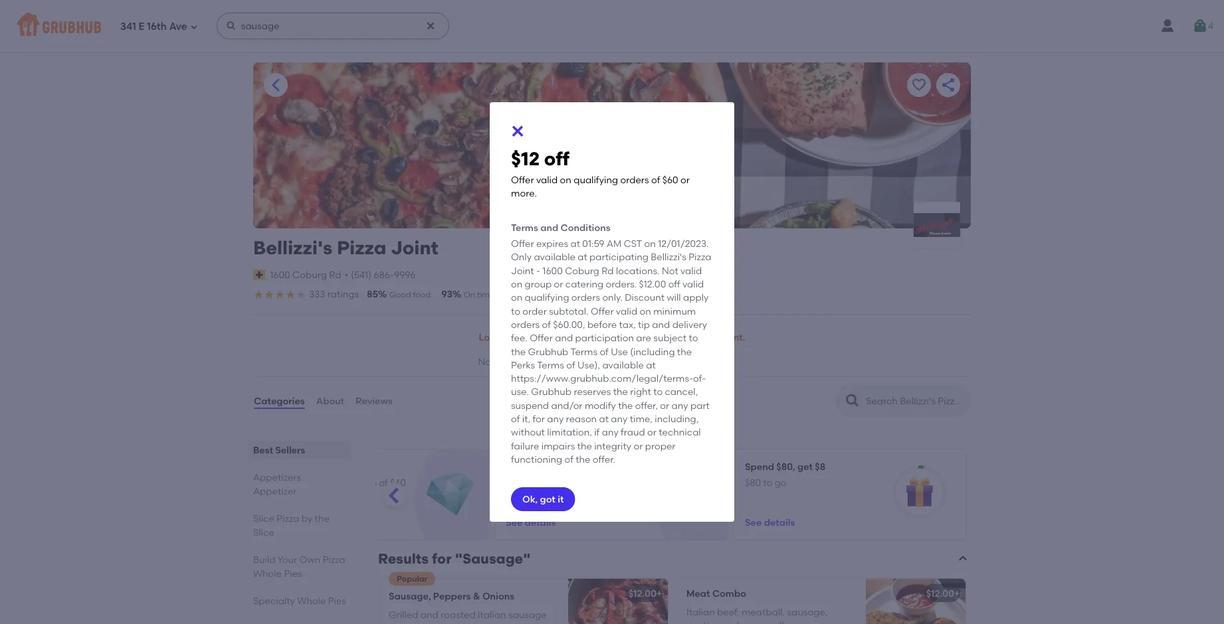 Task type: describe. For each thing, give the bounding box(es) containing it.
categories
[[254, 395, 305, 407]]

of inside offer valid on first orders of $40 or more.
[[379, 477, 388, 488]]

2 + from the left
[[954, 588, 960, 600]]

on inside offer valid on first orders of $40 or more.
[[315, 477, 327, 488]]

own
[[299, 555, 320, 566]]

whole inside build your own pizza whole pies
[[253, 569, 282, 580]]

appetizers appetizer
[[253, 472, 301, 498]]

•
[[345, 269, 348, 281]]

topped
[[413, 623, 446, 625]]

search icon image
[[845, 393, 861, 409]]

on up conditions on the left of the page
[[560, 174, 571, 186]]

and/or
[[551, 400, 583, 411]]

0 vertical spatial joint
[[391, 237, 438, 259]]

only
[[511, 252, 532, 263]]

0 vertical spatial $60
[[662, 174, 678, 186]]

suspend
[[511, 400, 549, 411]]

like
[[508, 332, 523, 343]]

catering
[[565, 279, 604, 290]]

"sausage"
[[455, 551, 531, 568]]

ok, got it
[[522, 494, 564, 505]]

limitation,
[[547, 427, 592, 438]]

ricotta,
[[687, 621, 719, 625]]

sauteed
[[469, 623, 506, 625]]

(including
[[630, 346, 675, 357]]

specialty whole pies
[[253, 596, 346, 607]]

on down discount
[[640, 306, 651, 317]]

ok,
[[522, 494, 538, 505]]

valid up ok, got it
[[531, 477, 552, 488]]

1 vertical spatial grubhub
[[531, 387, 572, 398]]

use),
[[578, 360, 600, 371]]

valid right 'not'
[[681, 265, 702, 276]]

about
[[316, 395, 344, 407]]

a
[[645, 332, 651, 343]]

reviews button
[[355, 377, 393, 425]]

terms and conditions offer expires at 01:59 am cst on 12/01/2023. only available at participating bellizzi's pizza joint - 1600 coburg rd locations. not valid on group or catering orders. $12.00 off valid on qualifying orders only. discount will apply to order subtotal. offer valid on minimum orders of $60.00, before tax, tip and delivery fee. offer and participation are subject to the grubhub terms of use (including the perks terms of use), available at https://www.grubhub.com/legal/terms-of- use. grubhub reserves the right to cancel, suspend and/or modify the offer, or any part of it, for any reason at any time, including, without limitation, if any fraud or technical failure impairs the integrity or proper functioning of the offer.
[[511, 222, 711, 465]]

sausage, peppers & onions image
[[568, 579, 668, 625]]

the inside slice pizza by the slice
[[315, 513, 330, 525]]

it
[[558, 494, 564, 505]]

you've
[[525, 332, 555, 343]]

or up "correct"
[[554, 279, 563, 290]]

and up subject
[[652, 319, 670, 330]]

modify
[[585, 400, 616, 411]]

peppers
[[433, 591, 471, 602]]

appetizer
[[253, 486, 297, 498]]

see details for offer valid on qualifying orders of $60 or more.
[[506, 517, 556, 528]]

mozzarella.
[[741, 621, 793, 625]]

0 horizontal spatial svg image
[[190, 23, 198, 31]]

and inside grilled and roasted italian sausage links, topped with sauteed pepper
[[421, 610, 439, 621]]

pizza inside terms and conditions offer expires at 01:59 am cst on 12/01/2023. only available at participating bellizzi's pizza joint - 1600 coburg rd locations. not valid on group or catering orders. $12.00 off valid on qualifying orders only. discount will apply to order subtotal. offer valid on minimum orders of $60.00, before tax, tip and delivery fee. offer and participation are subject to the grubhub terms of use (including the perks terms of use), available at https://www.grubhub.com/legal/terms-of- use. grubhub reserves the right to cancel, suspend and/or modify the offer, or any part of it, for any reason at any time, including, without limitation, if any fraud or technical failure impairs the integrity or proper functioning of the offer.
[[689, 252, 711, 263]]

food
[[413, 290, 431, 300]]

valid up apply
[[683, 279, 704, 290]]

joint inside terms and conditions offer expires at 01:59 am cst on 12/01/2023. only available at participating bellizzi's pizza joint - 1600 coburg rd locations. not valid on group or catering orders. $12.00 off valid on qualifying orders only. discount will apply to order subtotal. offer valid on minimum orders of $60.00, before tax, tip and delivery fee. offer and participation are subject to the grubhub terms of use (including the perks terms of use), available at https://www.grubhub.com/legal/terms-of- use. grubhub reserves the right to cancel, suspend and/or modify the offer, or any part of it, for any reason at any time, including, without limitation, if any fraud or technical failure impairs the integrity or proper functioning of the offer.
[[511, 265, 534, 276]]

2 $12.00 + from the left
[[926, 588, 960, 600]]

any up fraud
[[611, 414, 628, 425]]

$80
[[745, 477, 761, 488]]

participating
[[590, 252, 649, 263]]

conditions
[[561, 222, 610, 234]]

at inside button
[[633, 332, 643, 343]]

about button
[[315, 377, 345, 425]]

no
[[478, 356, 491, 367]]

sausage
[[508, 610, 547, 621]]

85
[[367, 289, 378, 300]]

your
[[277, 555, 297, 566]]

9996
[[394, 269, 416, 281]]

and up 'expires'
[[540, 222, 558, 234]]

use
[[611, 346, 628, 357]]

pizza up (541)
[[337, 237, 386, 259]]

1 vertical spatial $60
[[517, 490, 533, 502]]

order inside terms and conditions offer expires at 01:59 am cst on 12/01/2023. only available at participating bellizzi's pizza joint - 1600 coburg rd locations. not valid on group or catering orders. $12.00 off valid on qualifying orders only. discount will apply to order subtotal. offer valid on minimum orders of $60.00, before tax, tip and delivery fee. offer and participation are subject to the grubhub terms of use (including the perks terms of use), available at https://www.grubhub.com/legal/terms-of- use. grubhub reserves the right to cancel, suspend and/or modify the offer, or any part of it, for any reason at any time, including, without limitation, if any fraud or technical failure impairs the integrity or proper functioning of the offer.
[[523, 306, 547, 317]]

or down fraud
[[634, 441, 643, 452]]

at down (including
[[646, 360, 656, 371]]

01:59
[[582, 238, 604, 250]]

333 ratings
[[309, 289, 359, 300]]

off inside terms and conditions offer expires at 01:59 am cst on 12/01/2023. only available at participating bellizzi's pizza joint - 1600 coburg rd locations. not valid on group or catering orders. $12.00 off valid on qualifying orders only. discount will apply to order subtotal. offer valid on minimum orders of $60.00, before tax, tip and delivery fee. offer and participation are subject to the grubhub terms of use (including the perks terms of use), available at https://www.grubhub.com/legal/terms-of- use. grubhub reserves the right to cancel, suspend and/or modify the offer, or any part of it, for any reason at any time, including, without limitation, if any fraud or technical failure impairs the integrity or proper functioning of the offer.
[[668, 279, 680, 290]]

1 slice from the top
[[253, 513, 274, 525]]

e
[[139, 21, 145, 33]]

1600 coburg rd button
[[269, 268, 342, 282]]

pies inside build your own pizza whole pies
[[284, 569, 302, 580]]

valid up tax,
[[616, 306, 638, 317]]

at left the 01:59 on the left top of the page
[[571, 238, 580, 250]]

grilled
[[389, 610, 418, 621]]

the down 'different'
[[677, 346, 692, 357]]

16th
[[147, 21, 167, 33]]

are
[[636, 333, 651, 344]]

proper
[[645, 441, 676, 452]]

on right cst at the right of page
[[644, 238, 656, 250]]

coburg inside terms and conditions offer expires at 01:59 am cst on 12/01/2023. only available at participating bellizzi's pizza joint - 1600 coburg rd locations. not valid on group or catering orders. $12.00 off valid on qualifying orders only. discount will apply to order subtotal. offer valid on minimum orders of $60.00, before tax, tip and delivery fee. offer and participation are subject to the grubhub terms of use (including the perks terms of use), available at https://www.grubhub.com/legal/terms-of- use. grubhub reserves the right to cancel, suspend and/or modify the offer, or any part of it, for any reason at any time, including, without limitation, if any fraud or technical failure impairs the integrity or proper functioning of the offer.
[[565, 265, 599, 276]]

good
[[389, 290, 411, 300]]

0 vertical spatial qualifying
[[574, 174, 618, 186]]

ave
[[169, 21, 187, 33]]

any right if
[[602, 427, 619, 438]]

italian inside grilled and roasted italian sausage links, topped with sauteed pepper
[[478, 610, 506, 621]]

got
[[540, 494, 555, 505]]

orders up cst at the right of page
[[620, 174, 649, 186]]

pizza inside slice pizza by the slice
[[277, 513, 299, 525]]

best sellers
[[253, 445, 305, 456]]

popular
[[397, 575, 427, 584]]

save this restaurant image
[[911, 77, 927, 93]]

orders up fee.
[[511, 319, 540, 330]]

1 vertical spatial terms
[[571, 346, 598, 357]]

the down limitation,
[[577, 441, 592, 452]]

• (541) 686-9996
[[345, 269, 416, 281]]

0 horizontal spatial bellizzi's
[[253, 237, 332, 259]]

0 horizontal spatial delivery
[[497, 290, 526, 300]]

failure
[[511, 441, 539, 452]]

91
[[537, 289, 546, 300]]

group
[[525, 279, 552, 290]]

use.
[[511, 387, 529, 398]]

1 $12.00 + from the left
[[629, 588, 662, 600]]

cst
[[624, 238, 642, 250]]

4 button
[[1192, 14, 1214, 38]]

0 vertical spatial $12
[[511, 148, 540, 170]]

1600 coburg rd
[[270, 269, 341, 281]]

time,
[[630, 414, 653, 425]]

cancel,
[[665, 387, 698, 398]]

Search Bellizzi's Pizza Joint search field
[[865, 395, 966, 408]]

ratings
[[327, 289, 359, 300]]

best sellers tab
[[253, 444, 346, 458]]

details for offer valid on qualifying orders of $60 or more.
[[525, 517, 556, 528]]

$40
[[390, 477, 406, 488]]

or up proper
[[647, 427, 657, 438]]

pizza inside build your own pizza whole pies
[[323, 555, 345, 566]]

build
[[253, 555, 275, 566]]

combo
[[712, 588, 746, 600]]

or inside offer valid on first orders of $40 or more.
[[267, 490, 276, 502]]

on left the group
[[511, 279, 523, 290]]

to down on time delivery
[[511, 306, 520, 317]]

93
[[441, 289, 452, 300]]

$12.00 inside terms and conditions offer expires at 01:59 am cst on 12/01/2023. only available at participating bellizzi's pizza joint - 1600 coburg rd locations. not valid on group or catering orders. $12.00 off valid on qualifying orders only. discount will apply to order subtotal. offer valid on minimum orders of $60.00, before tax, tip and delivery fee. offer and participation are subject to the grubhub terms of use (including the perks terms of use), available at https://www.grubhub.com/legal/terms-of- use. grubhub reserves the right to cancel, suspend and/or modify the offer, or any part of it, for any reason at any time, including, without limitation, if any fraud or technical failure impairs the integrity or proper functioning of the offer.
[[639, 279, 666, 290]]

sausage,
[[787, 607, 828, 618]]

coburg inside button
[[292, 269, 327, 281]]

or left it at the bottom left of page
[[535, 490, 544, 502]]

delivery inside terms and conditions offer expires at 01:59 am cst on 12/01/2023. only available at participating bellizzi's pizza joint - 1600 coburg rd locations. not valid on group or catering orders. $12.00 off valid on qualifying orders only. discount will apply to order subtotal. offer valid on minimum orders of $60.00, before tax, tip and delivery fee. offer and participation are subject to the grubhub terms of use (including the perks terms of use), available at https://www.grubhub.com/legal/terms-of- use. grubhub reserves the right to cancel, suspend and/or modify the offer, or any part of it, for any reason at any time, including, without limitation, if any fraud or technical failure impairs the integrity or proper functioning of the offer.
[[672, 319, 707, 330]]

ok, got it button
[[511, 488, 575, 512]]

rd inside button
[[329, 269, 341, 281]]

results
[[378, 551, 429, 568]]

orders down catering
[[571, 292, 600, 303]]

sellers
[[275, 445, 305, 456]]

0 horizontal spatial available
[[534, 252, 575, 263]]

rd inside terms and conditions offer expires at 01:59 am cst on 12/01/2023. only available at participating bellizzi's pizza joint - 1600 coburg rd locations. not valid on group or catering orders. $12.00 off valid on qualifying orders only. discount will apply to order subtotal. offer valid on minimum orders of $60.00, before tax, tip and delivery fee. offer and participation are subject to the grubhub terms of use (including the perks terms of use), available at https://www.grubhub.com/legal/terms-of- use. grubhub reserves the right to cancel, suspend and/or modify the offer, or any part of it, for any reason at any time, including, without limitation, if any fraud or technical failure impairs the integrity or proper functioning of the offer.
[[602, 265, 614, 276]]

at down the 01:59 on the left top of the page
[[578, 252, 587, 263]]



Task type: vqa. For each thing, say whether or not it's contained in the screenshot.
the and inside GRILLED AND ROASTED ITALIAN SAUSAGE LINKS, TOPPED WITH SAUTEED PEPPER
yes



Task type: locate. For each thing, give the bounding box(es) containing it.
italian up 'ricotta,'
[[687, 607, 715, 618]]

2 see from the left
[[745, 517, 762, 528]]

1 vertical spatial order
[[523, 306, 547, 317]]

orders inside offer valid on first orders of $40 or more.
[[348, 477, 377, 488]]

more.
[[511, 188, 537, 199], [278, 490, 304, 502], [547, 490, 573, 502]]

started
[[557, 332, 590, 343]]

see details button for $80 to go
[[745, 511, 795, 534]]

pies down build your own pizza whole pies 'tab'
[[328, 596, 346, 607]]

at down modify
[[599, 414, 609, 425]]

see details button for offer valid on qualifying orders of $60 or more.
[[506, 511, 556, 534]]

(541)
[[351, 269, 372, 281]]

rd left •
[[329, 269, 341, 281]]

1 horizontal spatial details
[[764, 517, 795, 528]]

$60 up the 12/01/2023.
[[662, 174, 678, 186]]

0 horizontal spatial 1600
[[270, 269, 290, 281]]

best
[[253, 445, 273, 456]]

tax,
[[619, 319, 636, 330]]

1 vertical spatial off
[[668, 279, 680, 290]]

0 vertical spatial pies
[[284, 569, 302, 580]]

on up it at the bottom left of page
[[555, 477, 566, 488]]

on left 91
[[511, 292, 523, 303]]

available down 'expires'
[[534, 252, 575, 263]]

bellizzi's up 1600 coburg rd
[[253, 237, 332, 259]]

and inside italian beef, meatball, sausage, ricotta, and mozzarella.
[[721, 621, 739, 625]]

off
[[544, 148, 570, 170], [668, 279, 680, 290], [522, 461, 534, 472]]

1 horizontal spatial for
[[533, 414, 545, 425]]

qualifying down the group
[[525, 292, 569, 303]]

slice down appetizer
[[253, 513, 274, 525]]

sausage, peppers & onions
[[389, 591, 514, 602]]

participation
[[575, 333, 634, 344]]

the down right
[[618, 400, 633, 411]]

0 horizontal spatial whole
[[253, 569, 282, 580]]

1 horizontal spatial 1600
[[543, 265, 563, 276]]

1 horizontal spatial +
[[954, 588, 960, 600]]

links,
[[389, 623, 411, 625]]

svg image inside 4 "button"
[[1192, 18, 1208, 34]]

reserves
[[574, 387, 611, 398]]

$80,
[[776, 461, 795, 472]]

joint
[[391, 237, 438, 259], [511, 265, 534, 276]]

4
[[1208, 20, 1214, 31]]

italian inside italian beef, meatball, sausage, ricotta, and mozzarella.
[[687, 607, 715, 618]]

on left first
[[315, 477, 327, 488]]

333
[[309, 289, 325, 300]]

0 vertical spatial terms
[[511, 222, 538, 234]]

1 + from the left
[[657, 588, 662, 600]]

if
[[594, 427, 600, 438]]

1 vertical spatial delivery
[[672, 319, 707, 330]]

see details down go
[[745, 517, 795, 528]]

1600 inside button
[[270, 269, 290, 281]]

and down beef,
[[721, 621, 739, 625]]

joint up 9996
[[391, 237, 438, 259]]

1 horizontal spatial coburg
[[565, 265, 599, 276]]

2 see details from the left
[[745, 517, 795, 528]]

specialty whole pies tab
[[253, 595, 346, 609]]

1 vertical spatial for
[[432, 551, 452, 568]]

12/01/2023.
[[658, 238, 709, 250]]

1 vertical spatial $12 off offer valid on qualifying orders of $60 or more.
[[506, 461, 644, 502]]

orders right first
[[348, 477, 377, 488]]

2 details from the left
[[764, 517, 795, 528]]

italian up sauteed
[[478, 610, 506, 621]]

1600 right subscription pass icon
[[270, 269, 290, 281]]

whole inside tab
[[297, 596, 326, 607]]

0 vertical spatial delivery
[[497, 290, 526, 300]]

pizza left by
[[277, 513, 299, 525]]

0 horizontal spatial off
[[522, 461, 534, 472]]

1 horizontal spatial rd
[[602, 265, 614, 276]]

see for offer valid on qualifying orders of $60 or more.
[[506, 517, 523, 528]]

more. down the appetizers
[[278, 490, 304, 502]]

1600
[[543, 265, 563, 276], [270, 269, 290, 281]]

1 vertical spatial available
[[602, 360, 644, 371]]

1 vertical spatial qualifying
[[525, 292, 569, 303]]

go
[[775, 477, 787, 488]]

meat combo image
[[866, 579, 966, 625]]

1 details from the left
[[525, 517, 556, 528]]

tip
[[638, 319, 650, 330]]

1 vertical spatial pies
[[328, 596, 346, 607]]

promo image
[[426, 471, 475, 519]]

expires
[[536, 238, 568, 250]]

terms up use),
[[571, 346, 598, 357]]

0 vertical spatial for
[[533, 414, 545, 425]]

0 vertical spatial svg image
[[226, 21, 236, 31]]

fraud
[[621, 427, 645, 438]]

qualifying
[[574, 174, 618, 186], [525, 292, 569, 303], [568, 477, 613, 488]]

terms right perks
[[537, 360, 564, 371]]

available down use
[[602, 360, 644, 371]]

good food
[[389, 290, 431, 300]]

coburg up 333
[[292, 269, 327, 281]]

joint down 'only'
[[511, 265, 534, 276]]

https://www.grubhub.com/legal/terms-
[[511, 373, 693, 384]]

slice up build at the bottom
[[253, 527, 274, 539]]

0 horizontal spatial for
[[432, 551, 452, 568]]

looks like you've started an order at a different restaurant.
[[479, 332, 745, 343]]

pizza down the 12/01/2023.
[[689, 252, 711, 263]]

0 horizontal spatial $60
[[517, 490, 533, 502]]

subscription pass image
[[253, 270, 267, 280]]

details for $80 to go
[[764, 517, 795, 528]]

1 see from the left
[[506, 517, 523, 528]]

0 vertical spatial order
[[589, 290, 610, 300]]

orders
[[620, 174, 649, 186], [571, 292, 600, 303], [511, 319, 540, 330], [348, 477, 377, 488], [615, 477, 644, 488]]

1 horizontal spatial svg image
[[510, 123, 526, 139]]

0 horizontal spatial see details button
[[506, 511, 556, 534]]

time
[[477, 290, 495, 300]]

appetizers
[[253, 472, 301, 484]]

to right subject
[[689, 333, 698, 344]]

and down $60.00,
[[555, 333, 573, 344]]

caret left icon image
[[268, 77, 284, 93]]

1 see details button from the left
[[506, 511, 556, 534]]

1 vertical spatial $12
[[506, 461, 520, 472]]

different
[[654, 332, 693, 343]]

bellizzi's
[[253, 237, 332, 259], [651, 252, 686, 263]]

bellizzi's up 'not'
[[651, 252, 686, 263]]

share icon image
[[940, 77, 956, 93]]

see details for $80 to go
[[745, 517, 795, 528]]

more. up 'expires'
[[511, 188, 537, 199]]

looks
[[479, 332, 505, 343]]

build your own pizza whole pies tab
[[253, 553, 346, 581]]

see details down ok,
[[506, 517, 556, 528]]

italian
[[687, 607, 715, 618], [478, 610, 506, 621]]

0 vertical spatial whole
[[253, 569, 282, 580]]

1600 inside terms and conditions offer expires at 01:59 am cst on 12/01/2023. only available at participating bellizzi's pizza joint - 1600 coburg rd locations. not valid on group or catering orders. $12.00 off valid on qualifying orders only. discount will apply to order subtotal. offer valid on minimum orders of $60.00, before tax, tip and delivery fee. offer and participation are subject to the grubhub terms of use (including the perks terms of use), available at https://www.grubhub.com/legal/terms-of- use. grubhub reserves the right to cancel, suspend and/or modify the offer, or any part of it, for any reason at any time, including, without limitation, if any fraud or technical failure impairs the integrity or proper functioning of the offer.
[[543, 265, 563, 276]]

perks
[[511, 360, 535, 371]]

pies down your on the bottom left
[[284, 569, 302, 580]]

see for $80 to go
[[745, 517, 762, 528]]

1 horizontal spatial pies
[[328, 596, 346, 607]]

1 horizontal spatial joint
[[511, 265, 534, 276]]

locations.
[[616, 265, 660, 276]]

svg image
[[226, 21, 236, 31], [510, 123, 526, 139]]

build your own pizza whole pies
[[253, 555, 345, 580]]

2 slice from the top
[[253, 527, 274, 539]]

or up including,
[[660, 400, 669, 411]]

or
[[681, 174, 690, 186], [554, 279, 563, 290], [660, 400, 669, 411], [647, 427, 657, 438], [634, 441, 643, 452], [267, 490, 276, 502], [535, 490, 544, 502]]

or up the 12/01/2023.
[[681, 174, 690, 186]]

whole down build your own pizza whole pies 'tab'
[[297, 596, 326, 607]]

0 horizontal spatial italian
[[478, 610, 506, 621]]

0 vertical spatial available
[[534, 252, 575, 263]]

technical
[[659, 427, 701, 438]]

1 horizontal spatial see
[[745, 517, 762, 528]]

of-
[[693, 373, 706, 384]]

svg image
[[1192, 18, 1208, 34], [425, 21, 436, 31], [190, 23, 198, 31]]

1 horizontal spatial available
[[602, 360, 644, 371]]

the left right
[[613, 387, 628, 398]]

at left a
[[633, 332, 643, 343]]

the right by
[[315, 513, 330, 525]]

bellizzi's inside terms and conditions offer expires at 01:59 am cst on 12/01/2023. only available at participating bellizzi's pizza joint - 1600 coburg rd locations. not valid on group or catering orders. $12.00 off valid on qualifying orders only. discount will apply to order subtotal. offer valid on minimum orders of $60.00, before tax, tip and delivery fee. offer and participation are subject to the grubhub terms of use (including the perks terms of use), available at https://www.grubhub.com/legal/terms-of- use. grubhub reserves the right to cancel, suspend and/or modify the offer, or any part of it, for any reason at any time, including, without limitation, if any fraud or technical failure impairs the integrity or proper functioning of the offer.
[[651, 252, 686, 263]]

the down fee.
[[511, 346, 526, 357]]

to
[[511, 306, 520, 317], [689, 333, 698, 344], [653, 387, 663, 398], [763, 477, 773, 488]]

slice pizza by the slice tab
[[253, 512, 346, 540]]

slice pizza by the slice
[[253, 513, 330, 539]]

2 horizontal spatial off
[[668, 279, 680, 290]]

beef,
[[717, 607, 739, 618]]

terms up 'only'
[[511, 222, 538, 234]]

1 horizontal spatial whole
[[297, 596, 326, 607]]

1 see details from the left
[[506, 517, 556, 528]]

pies inside tab
[[328, 596, 346, 607]]

terms
[[511, 222, 538, 234], [571, 346, 598, 357], [537, 360, 564, 371]]

0 horizontal spatial svg image
[[226, 21, 236, 31]]

1 horizontal spatial see details button
[[745, 511, 795, 534]]

or down the appetizers
[[267, 490, 276, 502]]

appetizers appetizer tab
[[253, 471, 346, 499]]

0 horizontal spatial +
[[657, 588, 662, 600]]

available
[[534, 252, 575, 263], [602, 360, 644, 371]]

see details button down ok,
[[506, 511, 556, 534]]

0 vertical spatial grubhub
[[528, 346, 568, 357]]

2 horizontal spatial more.
[[547, 490, 573, 502]]

save this restaurant button
[[907, 73, 931, 97]]

valid down best sellers tab
[[292, 477, 313, 488]]

1 vertical spatial joint
[[511, 265, 534, 276]]

offer,
[[635, 400, 658, 411]]

and up topped
[[421, 610, 439, 621]]

only.
[[602, 292, 623, 303]]

functioning
[[511, 454, 562, 465]]

2 vertical spatial qualifying
[[568, 477, 613, 488]]

1 horizontal spatial delivery
[[672, 319, 707, 330]]

any down the "and/or"
[[547, 414, 564, 425]]

2 see details button from the left
[[745, 511, 795, 534]]

whole down build at the bottom
[[253, 569, 282, 580]]

valid inside offer valid on first orders of $40 or more.
[[292, 477, 313, 488]]

meat combo
[[687, 588, 746, 600]]

offer inside offer valid on first orders of $40 or more.
[[267, 477, 290, 488]]

subject
[[654, 333, 687, 344]]

0 horizontal spatial see details
[[506, 517, 556, 528]]

get
[[798, 461, 813, 472]]

0 vertical spatial off
[[544, 148, 570, 170]]

$60 left 'got'
[[517, 490, 533, 502]]

see down ok,
[[506, 517, 523, 528]]

any down cancel,
[[672, 400, 688, 411]]

delivery
[[497, 290, 526, 300], [672, 319, 707, 330]]

italian beef, meatball, sausage, ricotta, and mozzarella.
[[687, 607, 828, 625]]

integrity
[[594, 441, 631, 452]]

bellizzi's pizza joint logo image
[[914, 213, 960, 237]]

more. right ok,
[[547, 490, 573, 502]]

1 horizontal spatial see details
[[745, 517, 795, 528]]

for right it,
[[533, 414, 545, 425]]

0 vertical spatial slice
[[253, 513, 274, 525]]

order down catering
[[589, 290, 610, 300]]

spend $80, get $8 $80 to go
[[745, 461, 826, 488]]

including,
[[655, 414, 699, 425]]

correct
[[558, 290, 587, 300]]

pizza
[[337, 237, 386, 259], [689, 252, 711, 263], [277, 513, 299, 525], [323, 555, 345, 566]]

0 horizontal spatial joint
[[391, 237, 438, 259]]

to left go
[[763, 477, 773, 488]]

coburg up catering
[[565, 265, 599, 276]]

orders down the offer.
[[615, 477, 644, 488]]

1 horizontal spatial more.
[[511, 188, 537, 199]]

coburg
[[565, 265, 599, 276], [292, 269, 327, 281]]

1 vertical spatial svg image
[[510, 123, 526, 139]]

0 horizontal spatial more.
[[278, 490, 304, 502]]

1 horizontal spatial off
[[544, 148, 570, 170]]

341
[[120, 21, 136, 33]]

valid up 'expires'
[[536, 174, 558, 186]]

341 e 16th ave
[[120, 21, 187, 33]]

by
[[302, 513, 313, 525]]

2 vertical spatial order
[[606, 332, 631, 343]]

details down go
[[764, 517, 795, 528]]

order inside button
[[606, 332, 631, 343]]

and
[[540, 222, 558, 234], [652, 319, 670, 330], [555, 333, 573, 344], [421, 610, 439, 621], [721, 621, 739, 625]]

1 horizontal spatial $60
[[662, 174, 678, 186]]

it,
[[522, 414, 530, 425]]

details down ok, got it 'button'
[[525, 517, 556, 528]]

an
[[592, 332, 604, 343]]

&
[[473, 591, 480, 602]]

2 vertical spatial off
[[522, 461, 534, 472]]

grubhub
[[528, 346, 568, 357], [531, 387, 572, 398]]

grubhub up the "and/or"
[[531, 387, 572, 398]]

to right right
[[653, 387, 663, 398]]

qualifying inside terms and conditions offer expires at 01:59 am cst on 12/01/2023. only available at participating bellizzi's pizza joint - 1600 coburg rd locations. not valid on group or catering orders. $12.00 off valid on qualifying orders only. discount will apply to order subtotal. offer valid on minimum orders of $60.00, before tax, tip and delivery fee. offer and participation are subject to the grubhub terms of use (including the perks terms of use), available at https://www.grubhub.com/legal/terms-of- use. grubhub reserves the right to cancel, suspend and/or modify the offer, or any part of it, for any reason at any time, including, without limitation, if any fraud or technical failure impairs the integrity or proper functioning of the offer.
[[525, 292, 569, 303]]

0 horizontal spatial pies
[[284, 569, 302, 580]]

see details button down go
[[745, 511, 795, 534]]

1 horizontal spatial $12.00 +
[[926, 588, 960, 600]]

delivery right time
[[497, 290, 526, 300]]

1 horizontal spatial svg image
[[425, 21, 436, 31]]

the left the offer.
[[576, 454, 590, 465]]

qualifying up conditions on the left of the page
[[574, 174, 618, 186]]

pies
[[284, 569, 302, 580], [328, 596, 346, 607]]

0 horizontal spatial see
[[506, 517, 523, 528]]

1 vertical spatial slice
[[253, 527, 274, 539]]

1 vertical spatial whole
[[297, 596, 326, 607]]

see down $80
[[745, 517, 762, 528]]

0 vertical spatial $12 off offer valid on qualifying orders of $60 or more.
[[511, 148, 690, 199]]

0 horizontal spatial $12.00 +
[[629, 588, 662, 600]]

without
[[511, 427, 545, 438]]

qualifying down the offer.
[[568, 477, 613, 488]]

1 horizontal spatial bellizzi's
[[651, 252, 686, 263]]

order down 91
[[523, 306, 547, 317]]

for right 'results' on the left bottom
[[432, 551, 452, 568]]

grubhub down you've
[[528, 346, 568, 357]]

valid
[[536, 174, 558, 186], [681, 265, 702, 276], [683, 279, 704, 290], [616, 306, 638, 317], [292, 477, 313, 488], [531, 477, 552, 488]]

2 vertical spatial terms
[[537, 360, 564, 371]]

minimum
[[653, 306, 696, 317]]

$60
[[662, 174, 678, 186], [517, 490, 533, 502]]

0 horizontal spatial rd
[[329, 269, 341, 281]]

meatball,
[[742, 607, 785, 618]]

more. inside offer valid on first orders of $40 or more.
[[278, 490, 304, 502]]

2 horizontal spatial svg image
[[1192, 18, 1208, 34]]

pizza right own
[[323, 555, 345, 566]]

main navigation navigation
[[0, 0, 1224, 52]]

for inside terms and conditions offer expires at 01:59 am cst on 12/01/2023. only available at participating bellizzi's pizza joint - 1600 coburg rd locations. not valid on group or catering orders. $12.00 off valid on qualifying orders only. discount will apply to order subtotal. offer valid on minimum orders of $60.00, before tax, tip and delivery fee. offer and participation are subject to the grubhub terms of use (including the perks terms of use), available at https://www.grubhub.com/legal/terms-of- use. grubhub reserves the right to cancel, suspend and/or modify the offer, or any part of it, for any reason at any time, including, without limitation, if any fraud or technical failure impairs the integrity or proper functioning of the offer.
[[533, 414, 545, 425]]

0 horizontal spatial coburg
[[292, 269, 327, 281]]

$8
[[815, 461, 826, 472]]

1600 right -
[[543, 265, 563, 276]]

offer
[[511, 174, 534, 186], [511, 238, 534, 250], [591, 306, 614, 317], [530, 333, 553, 344], [267, 477, 290, 488], [506, 477, 529, 488]]

to inside spend $80, get $8 $80 to go
[[763, 477, 773, 488]]

delivery down minimum
[[672, 319, 707, 330]]

rd down "participating"
[[602, 265, 614, 276]]

0 horizontal spatial details
[[525, 517, 556, 528]]

1 horizontal spatial italian
[[687, 607, 715, 618]]

spend
[[745, 461, 774, 472]]

order up use
[[606, 332, 631, 343]]

am
[[607, 238, 622, 250]]

svg image inside "main navigation" navigation
[[226, 21, 236, 31]]



